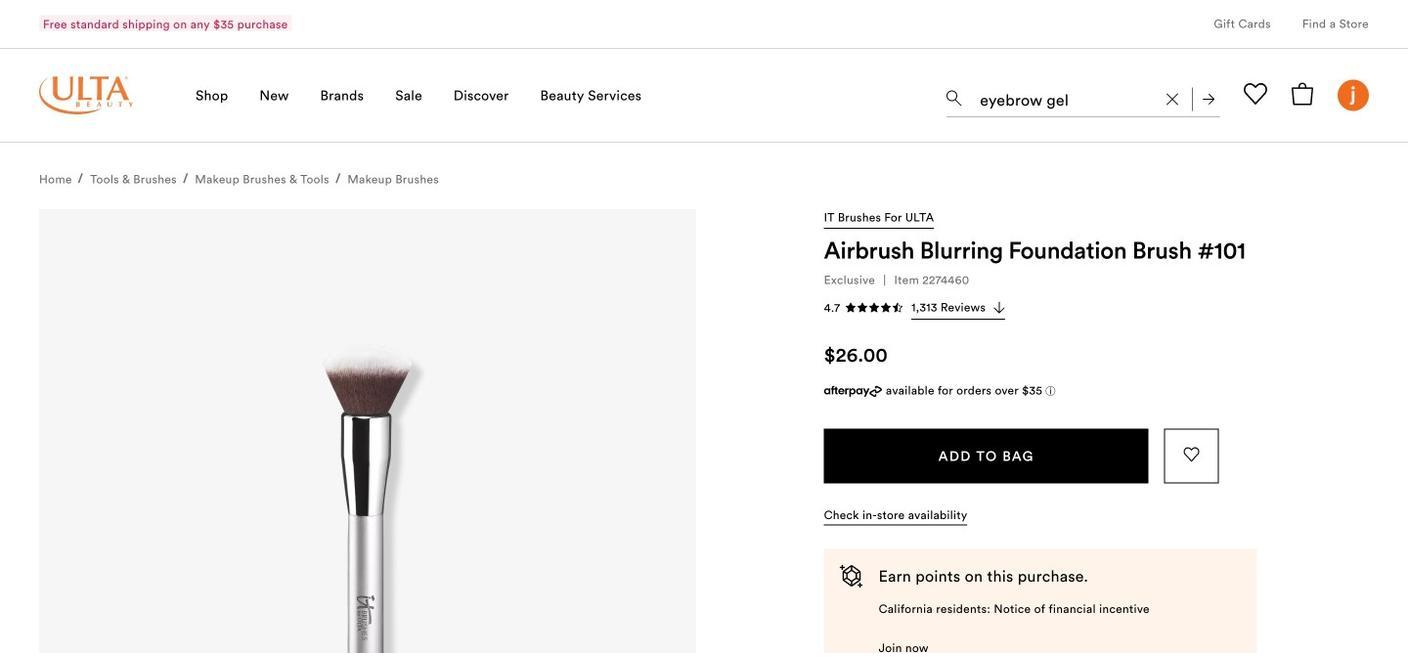 Task type: locate. For each thing, give the bounding box(es) containing it.
starfilled image
[[845, 302, 857, 313], [857, 302, 868, 313], [868, 302, 880, 313], [880, 302, 892, 313]]

clear search image
[[1166, 93, 1178, 105]]

None search field
[[946, 74, 1220, 121]]

2 starfilled image from the left
[[857, 302, 868, 313]]

1 starfilled image from the left
[[845, 302, 857, 313]]

3 starfilled image from the left
[[868, 302, 880, 313]]

Search products and more search field
[[978, 78, 1155, 113]]



Task type: vqa. For each thing, say whether or not it's contained in the screenshot.
third StarFilled image from the right
yes



Task type: describe. For each thing, give the bounding box(es) containing it.
it brushes for ulta airbrush blurring foundation brush #101 #1 image
[[39, 209, 696, 653]]

0 items in bag image
[[1291, 82, 1314, 105]]

starhalf image
[[892, 302, 904, 313]]

submit image
[[1203, 93, 1214, 105]]

4 starfilled image from the left
[[880, 302, 892, 313]]

withiconright image
[[994, 302, 1005, 313]]

favorites icon image
[[1244, 82, 1267, 105]]



